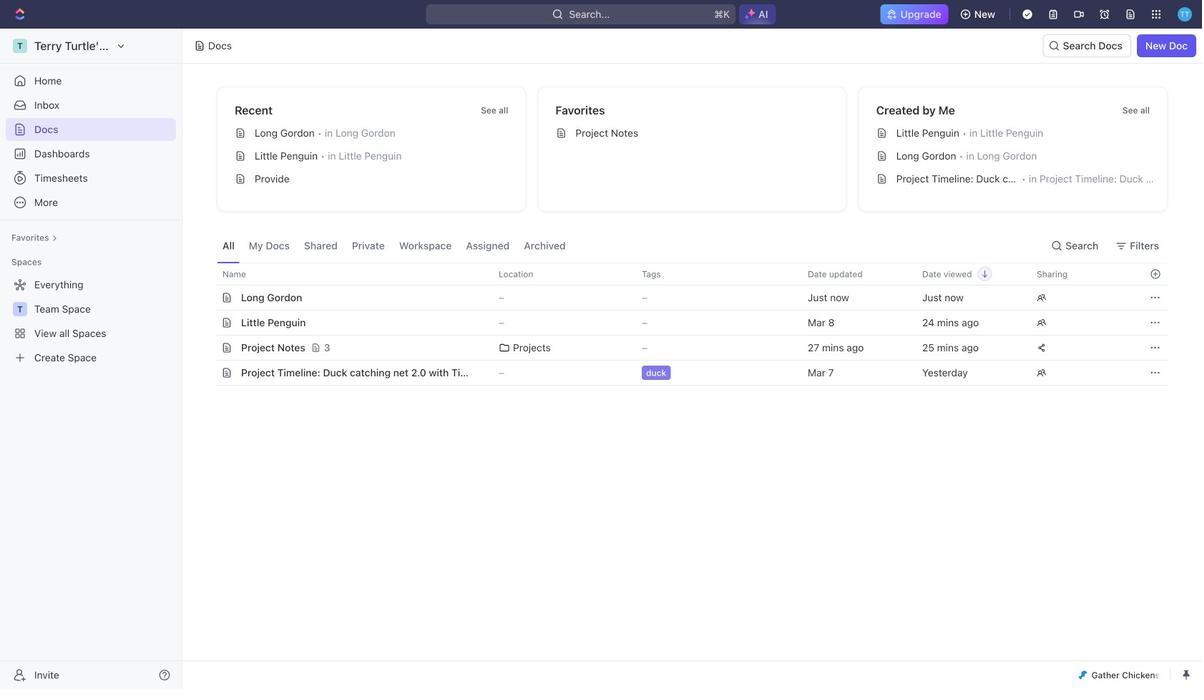Task type: vqa. For each thing, say whether or not it's contained in the screenshot.
Observatory, , element
no



Task type: locate. For each thing, give the bounding box(es) containing it.
tab list
[[217, 229, 571, 263]]

row
[[201, 263, 1168, 286], [204, 285, 1168, 311], [201, 310, 1168, 336], [201, 335, 1168, 361], [201, 360, 1168, 386]]

terry turtle's workspace, , element
[[13, 39, 27, 53]]

tree inside sidebar navigation
[[6, 273, 176, 369]]

table
[[201, 263, 1168, 386]]

tree
[[6, 273, 176, 369]]

cell
[[204, 286, 220, 310]]



Task type: describe. For each thing, give the bounding box(es) containing it.
team space, , element
[[13, 302, 27, 316]]

drumstick bite image
[[1079, 671, 1087, 679]]

sidebar navigation
[[0, 29, 185, 689]]



